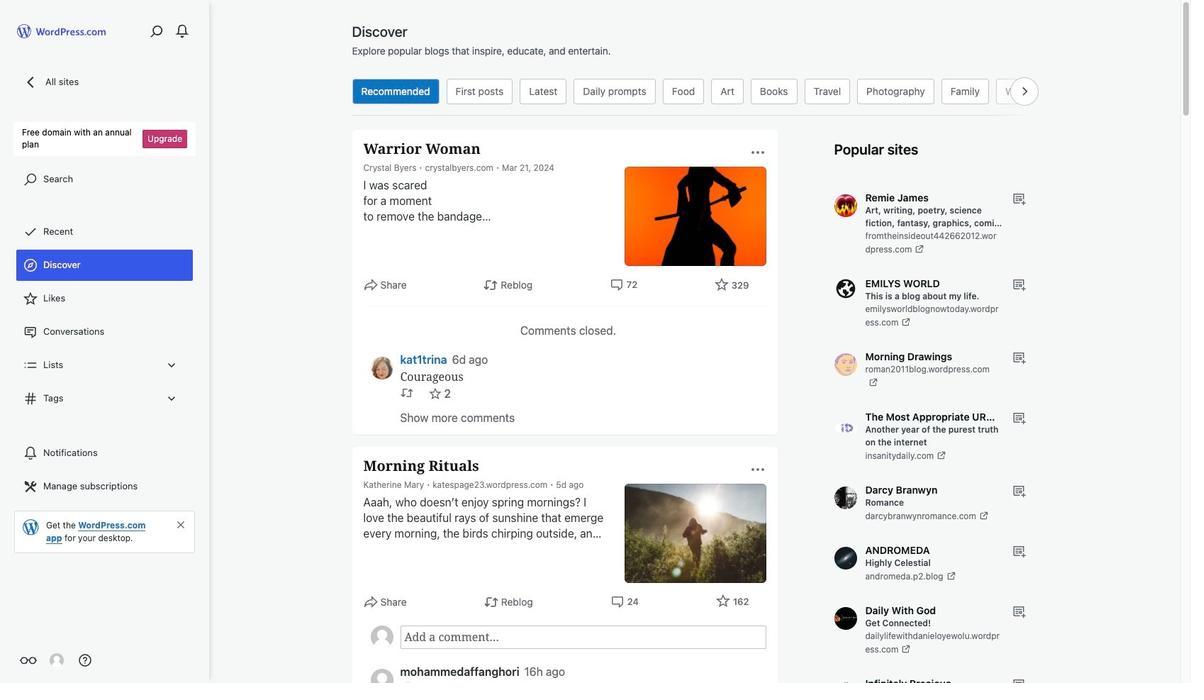 Task type: locate. For each thing, give the bounding box(es) containing it.
subscribe image
[[1012, 351, 1026, 365], [1012, 484, 1026, 498], [1012, 678, 1026, 683]]

reader image
[[20, 652, 37, 669]]

toggle menu image
[[750, 144, 767, 161]]

0 vertical spatial subscribe image
[[1012, 351, 1026, 365]]

3 subscribe image from the top
[[1012, 678, 1026, 683]]

ruby anderson image
[[371, 626, 393, 648]]

Add a comment… text field
[[401, 626, 767, 649]]

subscribe image
[[1012, 192, 1026, 206], [1012, 277, 1026, 292], [1012, 411, 1026, 425], [1012, 544, 1026, 558], [1012, 605, 1026, 619]]

1 vertical spatial subscribe image
[[1012, 484, 1026, 498]]

2 vertical spatial subscribe image
[[1012, 678, 1026, 683]]

None radio
[[352, 79, 440, 104], [447, 79, 513, 104], [520, 79, 567, 104], [574, 79, 656, 104], [663, 79, 705, 104], [712, 79, 744, 104], [751, 79, 798, 104], [942, 79, 990, 104], [352, 79, 440, 104], [447, 79, 513, 104], [520, 79, 567, 104], [574, 79, 656, 104], [663, 79, 705, 104], [712, 79, 744, 104], [751, 79, 798, 104], [942, 79, 990, 104]]

toggle menu image
[[750, 461, 767, 478]]

group
[[371, 626, 767, 649]]

3 subscribe image from the top
[[1012, 411, 1026, 425]]

dismiss image
[[175, 519, 187, 530]]

None radio
[[805, 79, 851, 104], [858, 79, 935, 104], [997, 79, 1048, 104], [805, 79, 851, 104], [858, 79, 935, 104], [997, 79, 1048, 104]]

mohammedaffanghori image
[[371, 669, 393, 683]]

reblog image
[[401, 387, 413, 400]]

kat1trina image
[[371, 357, 393, 380]]

option group
[[349, 79, 1052, 104]]



Task type: vqa. For each thing, say whether or not it's contained in the screenshot.
"Continue" within the Continue with Apple button
no



Task type: describe. For each thing, give the bounding box(es) containing it.
4 subscribe image from the top
[[1012, 544, 1026, 558]]

keyboard_arrow_down image
[[165, 358, 179, 372]]

2 subscribe image from the top
[[1012, 484, 1026, 498]]

1 subscribe image from the top
[[1012, 192, 1026, 206]]

ruby anderson image
[[50, 653, 64, 668]]

1 subscribe image from the top
[[1012, 351, 1026, 365]]

5 subscribe image from the top
[[1012, 605, 1026, 619]]

keyboard_arrow_down image
[[165, 391, 179, 406]]

2 subscribe image from the top
[[1012, 277, 1026, 292]]



